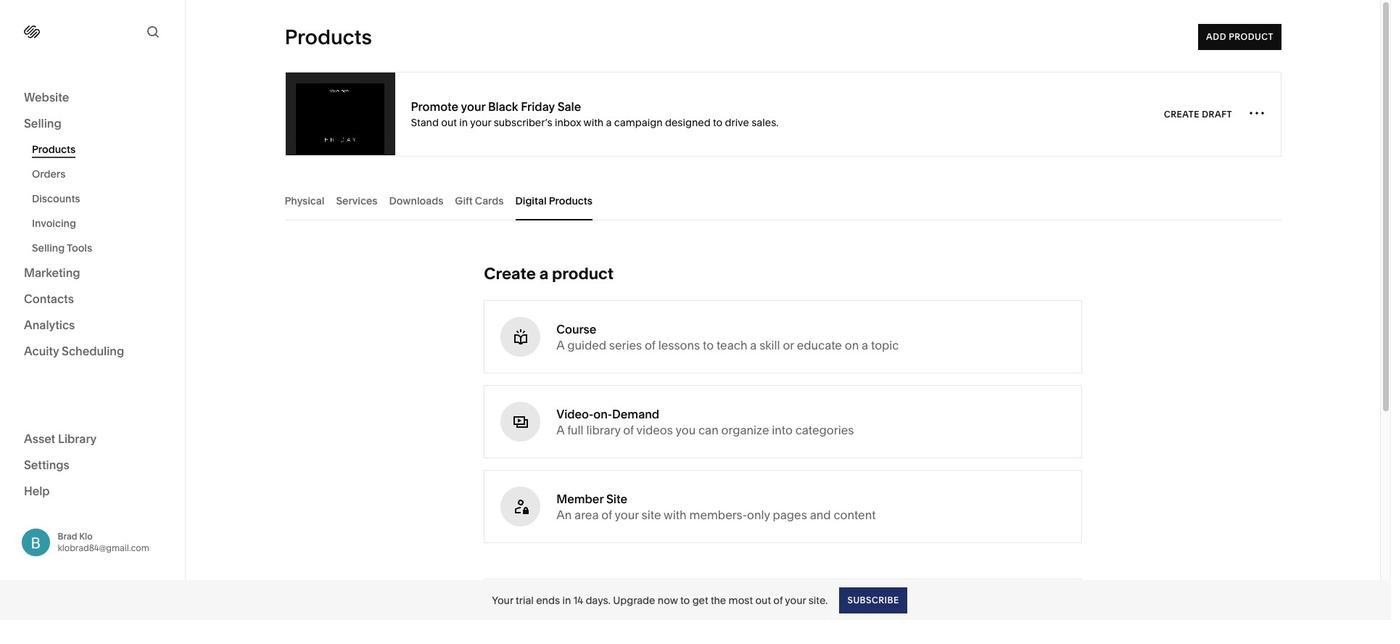 Task type: describe. For each thing, give the bounding box(es) containing it.
site.
[[809, 594, 828, 607]]

area
[[575, 507, 599, 522]]

0 vertical spatial products
[[285, 25, 372, 49]]

website
[[24, 90, 69, 104]]

klo
[[79, 531, 93, 542]]

designed
[[665, 116, 711, 129]]

organize
[[722, 423, 769, 437]]

demand
[[612, 407, 660, 421]]

asset
[[24, 431, 55, 446]]

add product
[[1206, 31, 1274, 42]]

invoicing link
[[32, 211, 169, 236]]

a inside the promote your black friday sale stand out in your subscriber's inbox with a campaign designed to drive sales.
[[606, 116, 612, 129]]

pages
[[773, 507, 807, 522]]

educate
[[797, 338, 842, 352]]

physical
[[285, 194, 325, 207]]

create draft
[[1165, 108, 1233, 119]]

drive
[[725, 116, 749, 129]]

of right most
[[774, 594, 783, 607]]

your
[[492, 594, 513, 607]]

scheduling
[[62, 344, 124, 358]]

acuity
[[24, 344, 59, 358]]

downloads
[[389, 194, 443, 207]]

1 horizontal spatial out
[[755, 594, 771, 607]]

ends
[[536, 594, 560, 607]]

gift cards
[[455, 194, 504, 207]]

subscribe
[[848, 595, 899, 605]]

an
[[557, 507, 572, 522]]

upgrade
[[613, 594, 655, 607]]

series
[[609, 338, 642, 352]]

products inside button
[[549, 194, 593, 207]]

your left "site."
[[785, 594, 806, 607]]

guided
[[567, 338, 606, 352]]

inbox
[[555, 116, 581, 129]]

selling for selling tools
[[32, 242, 65, 255]]

video-on-demand a full library of videos you can organize into categories
[[557, 407, 854, 437]]

a right on
[[862, 338, 868, 352]]

digital products
[[515, 194, 593, 207]]

physical button
[[285, 181, 325, 221]]

acuity scheduling
[[24, 344, 124, 358]]

product
[[1229, 31, 1274, 42]]

the
[[711, 594, 726, 607]]

tools
[[67, 242, 92, 255]]

friday
[[521, 99, 555, 114]]

gift cards button
[[455, 181, 504, 221]]

marketing
[[24, 266, 80, 280]]

a inside video-on-demand a full library of videos you can organize into categories
[[557, 423, 565, 437]]

services button
[[336, 181, 378, 221]]

selling tools link
[[32, 236, 169, 260]]

your trial ends in 14 days. upgrade now to get the most out of your site.
[[492, 594, 828, 607]]

member
[[557, 491, 604, 506]]

topic
[[871, 338, 899, 352]]

members-
[[690, 507, 747, 522]]

marketing link
[[24, 265, 161, 282]]

black
[[488, 99, 518, 114]]

discounts link
[[32, 186, 169, 211]]

subscriber's
[[494, 116, 552, 129]]

products link
[[32, 137, 169, 162]]

now
[[658, 594, 678, 607]]

most
[[729, 594, 753, 607]]

a left product
[[539, 264, 549, 284]]

gift
[[455, 194, 473, 207]]

settings
[[24, 457, 70, 472]]

invoicing
[[32, 217, 76, 230]]

full
[[567, 423, 584, 437]]

your down black
[[470, 116, 491, 129]]

create draft button
[[1165, 101, 1233, 127]]

get
[[693, 594, 708, 607]]

in inside the promote your black friday sale stand out in your subscriber's inbox with a campaign designed to drive sales.
[[459, 116, 468, 129]]

videos
[[637, 423, 673, 437]]

site
[[642, 507, 661, 522]]

sale
[[558, 99, 581, 114]]

a left skill
[[750, 338, 757, 352]]

create for create draft
[[1165, 108, 1200, 119]]

of inside video-on-demand a full library of videos you can organize into categories
[[623, 423, 634, 437]]

course
[[557, 322, 597, 336]]

to inside the course a guided series of lessons to teach a skill or educate on a topic
[[703, 338, 714, 352]]

orders link
[[32, 162, 169, 186]]



Task type: vqa. For each thing, say whether or not it's contained in the screenshot.


Task type: locate. For each thing, give the bounding box(es) containing it.
acuity scheduling link
[[24, 343, 161, 361]]

14
[[574, 594, 583, 607]]

selling up marketing
[[32, 242, 65, 255]]

0 vertical spatial to
[[713, 116, 723, 129]]

tab list containing physical
[[285, 181, 1282, 221]]

of right series
[[645, 338, 656, 352]]

website link
[[24, 89, 161, 107]]

digital
[[515, 194, 547, 207]]

orders
[[32, 168, 66, 181]]

analytics link
[[24, 317, 161, 334]]

out inside the promote your black friday sale stand out in your subscriber's inbox with a campaign designed to drive sales.
[[441, 116, 457, 129]]

cards
[[475, 194, 504, 207]]

a inside the course a guided series of lessons to teach a skill or educate on a topic
[[557, 338, 565, 352]]

discounts
[[32, 192, 80, 205]]

help link
[[24, 483, 50, 499]]

only
[[747, 507, 770, 522]]

1 horizontal spatial create
[[1165, 108, 1200, 119]]

1 vertical spatial selling
[[32, 242, 65, 255]]

or
[[783, 338, 794, 352]]

selling
[[24, 116, 61, 131], [32, 242, 65, 255]]

contacts
[[24, 292, 74, 306]]

0 horizontal spatial with
[[584, 116, 604, 129]]

sales.
[[752, 116, 779, 129]]

product
[[552, 264, 614, 284]]

stand
[[411, 116, 439, 129]]

downloads button
[[389, 181, 443, 221]]

0 vertical spatial out
[[441, 116, 457, 129]]

to left teach
[[703, 338, 714, 352]]

1 horizontal spatial in
[[563, 594, 571, 607]]

on
[[845, 338, 859, 352]]

in left 14 at the bottom left
[[563, 594, 571, 607]]

your inside member site an area of your site with members-only pages and content
[[615, 507, 639, 522]]

selling inside 'selling' link
[[24, 116, 61, 131]]

0 vertical spatial a
[[557, 338, 565, 352]]

a left campaign
[[606, 116, 612, 129]]

on-
[[594, 407, 612, 421]]

your
[[461, 99, 485, 114], [470, 116, 491, 129], [615, 507, 639, 522], [785, 594, 806, 607]]

skill
[[760, 338, 780, 352]]

draft
[[1203, 108, 1233, 119]]

1 a from the top
[[557, 338, 565, 352]]

2 vertical spatial products
[[549, 194, 593, 207]]

of down demand
[[623, 423, 634, 437]]

klobrad84@gmail.com
[[58, 542, 149, 553]]

of
[[645, 338, 656, 352], [623, 423, 634, 437], [602, 507, 612, 522], [774, 594, 783, 607]]

0 vertical spatial selling
[[24, 116, 61, 131]]

create inside "button"
[[1165, 108, 1200, 119]]

create a product
[[484, 264, 614, 284]]

selling link
[[24, 115, 161, 133]]

into
[[772, 423, 793, 437]]

out right most
[[755, 594, 771, 607]]

digital products button
[[515, 181, 593, 221]]

0 horizontal spatial create
[[484, 264, 536, 284]]

your left black
[[461, 99, 485, 114]]

selling down website on the top
[[24, 116, 61, 131]]

help
[[24, 484, 50, 498]]

in right stand
[[459, 116, 468, 129]]

your down site
[[615, 507, 639, 522]]

selling tools
[[32, 242, 92, 255]]

of inside member site an area of your site with members-only pages and content
[[602, 507, 612, 522]]

and
[[810, 507, 831, 522]]

to inside the promote your black friday sale stand out in your subscriber's inbox with a campaign designed to drive sales.
[[713, 116, 723, 129]]

2 vertical spatial to
[[681, 594, 690, 607]]

content
[[834, 507, 876, 522]]

member site an area of your site with members-only pages and content
[[557, 491, 876, 522]]

1 vertical spatial in
[[563, 594, 571, 607]]

1 vertical spatial out
[[755, 594, 771, 607]]

to left 'drive'
[[713, 116, 723, 129]]

a down course
[[557, 338, 565, 352]]

1 vertical spatial to
[[703, 338, 714, 352]]

to
[[713, 116, 723, 129], [703, 338, 714, 352], [681, 594, 690, 607]]

0 horizontal spatial products
[[32, 143, 76, 156]]

1 vertical spatial create
[[484, 264, 536, 284]]

selling inside selling tools link
[[32, 242, 65, 255]]

video-
[[557, 407, 594, 421]]

with inside member site an area of your site with members-only pages and content
[[664, 507, 687, 522]]

create for create a product
[[484, 264, 536, 284]]

0 vertical spatial with
[[584, 116, 604, 129]]

add product button
[[1198, 24, 1282, 50]]

create
[[1165, 108, 1200, 119], [484, 264, 536, 284]]

1 vertical spatial products
[[32, 143, 76, 156]]

to left get
[[681, 594, 690, 607]]

you
[[676, 423, 696, 437]]

of down site
[[602, 507, 612, 522]]

add
[[1206, 31, 1226, 42]]

lessons
[[658, 338, 700, 352]]

library
[[58, 431, 97, 446]]

1 vertical spatial with
[[664, 507, 687, 522]]

promote
[[411, 99, 459, 114]]

out down promote
[[441, 116, 457, 129]]

a
[[606, 116, 612, 129], [539, 264, 549, 284], [750, 338, 757, 352], [862, 338, 868, 352]]

brad klo klobrad84@gmail.com
[[58, 531, 149, 553]]

selling for selling
[[24, 116, 61, 131]]

2 horizontal spatial products
[[549, 194, 593, 207]]

0 vertical spatial in
[[459, 116, 468, 129]]

promote your black friday sale stand out in your subscriber's inbox with a campaign designed to drive sales.
[[411, 99, 779, 129]]

0 horizontal spatial in
[[459, 116, 468, 129]]

out
[[441, 116, 457, 129], [755, 594, 771, 607]]

categories
[[796, 423, 854, 437]]

contacts link
[[24, 291, 161, 308]]

1 vertical spatial a
[[557, 423, 565, 437]]

0 vertical spatial create
[[1165, 108, 1200, 119]]

a left full
[[557, 423, 565, 437]]

trial
[[516, 594, 534, 607]]

tab list
[[285, 181, 1282, 221]]

2 a from the top
[[557, 423, 565, 437]]

asset library link
[[24, 431, 161, 448]]

asset library
[[24, 431, 97, 446]]

services
[[336, 194, 378, 207]]

can
[[699, 423, 719, 437]]

1 horizontal spatial products
[[285, 25, 372, 49]]

of inside the course a guided series of lessons to teach a skill or educate on a topic
[[645, 338, 656, 352]]

library
[[586, 423, 621, 437]]

subscribe button
[[840, 587, 907, 613]]

course a guided series of lessons to teach a skill or educate on a topic
[[557, 322, 899, 352]]

settings link
[[24, 457, 161, 474]]

with inside the promote your black friday sale stand out in your subscriber's inbox with a campaign designed to drive sales.
[[584, 116, 604, 129]]

days.
[[586, 594, 611, 607]]

1 horizontal spatial with
[[664, 507, 687, 522]]

teach
[[717, 338, 748, 352]]

0 horizontal spatial out
[[441, 116, 457, 129]]

with right site
[[664, 507, 687, 522]]

with right inbox
[[584, 116, 604, 129]]

campaign
[[614, 116, 663, 129]]



